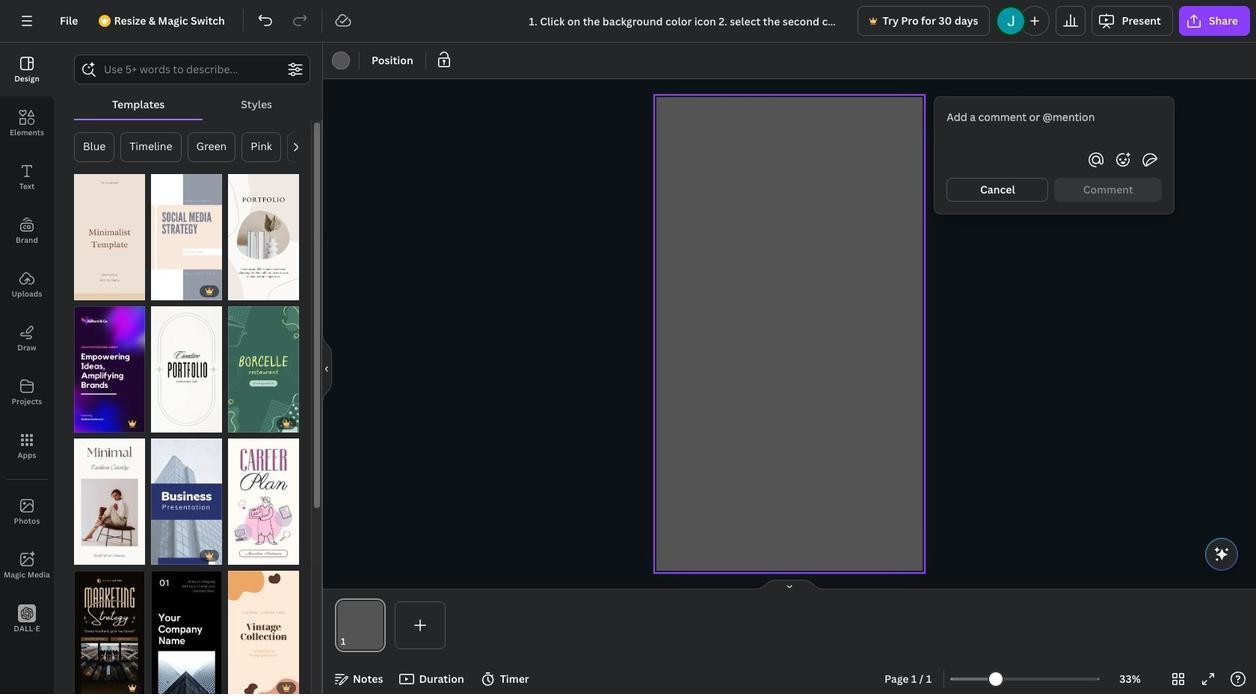 Task type: locate. For each thing, give the bounding box(es) containing it.
#545454 image
[[332, 52, 350, 70]]

cream and brown simple curvy serif typefaces mobile-first presentation group
[[228, 562, 299, 695]]

Comment draft. Add a comment or @mention. text field
[[947, 109, 1163, 142]]

main menu bar
[[0, 0, 1257, 43]]

neutral minimalist social media strategy mobile-first presentation group
[[151, 165, 222, 301]]

side panel tab list
[[0, 43, 54, 647]]

pink and purple minimalist illustrated career plan presentation (mobile-first) group
[[228, 430, 299, 565]]

Design title text field
[[517, 6, 852, 36]]

green and yellow creative restaurant promotion mobile first presentation group
[[228, 298, 299, 433]]

page 1 image
[[335, 602, 386, 650]]

Page title text field
[[352, 635, 358, 650]]



Task type: vqa. For each thing, say whether or not it's contained in the screenshot.
Black Pink Purple Modern Gradient Blur Creative Company Profile Mobile-First Presentation group
yes



Task type: describe. For each thing, give the bounding box(es) containing it.
blue modern business mobile-first presentation group
[[151, 430, 222, 565]]

Zoom button
[[1106, 668, 1155, 692]]

#545454 image
[[332, 52, 350, 70]]

hide image
[[322, 333, 332, 405]]

hide pages image
[[754, 580, 826, 592]]

black and gold minimalist marketing strategy mobile-first presentation group
[[74, 562, 145, 695]]

black pink purple modern gradient blur creative company profile mobile-first presentation group
[[74, 298, 145, 433]]

black and white corporate technology mobile-first presentation group
[[151, 562, 222, 695]]

minimalist fashion brand catalog mobile presentation group
[[74, 430, 145, 565]]

white and green minimalist creative portfolio mobile first presentation group
[[151, 298, 222, 433]]

beige minimal portfolio mobile presentation group
[[228, 165, 299, 301]]

brown monochrome simple minimalist mobile-first presentation group
[[74, 165, 145, 301]]

Use 5+ words to describe... search field
[[104, 55, 280, 84]]



